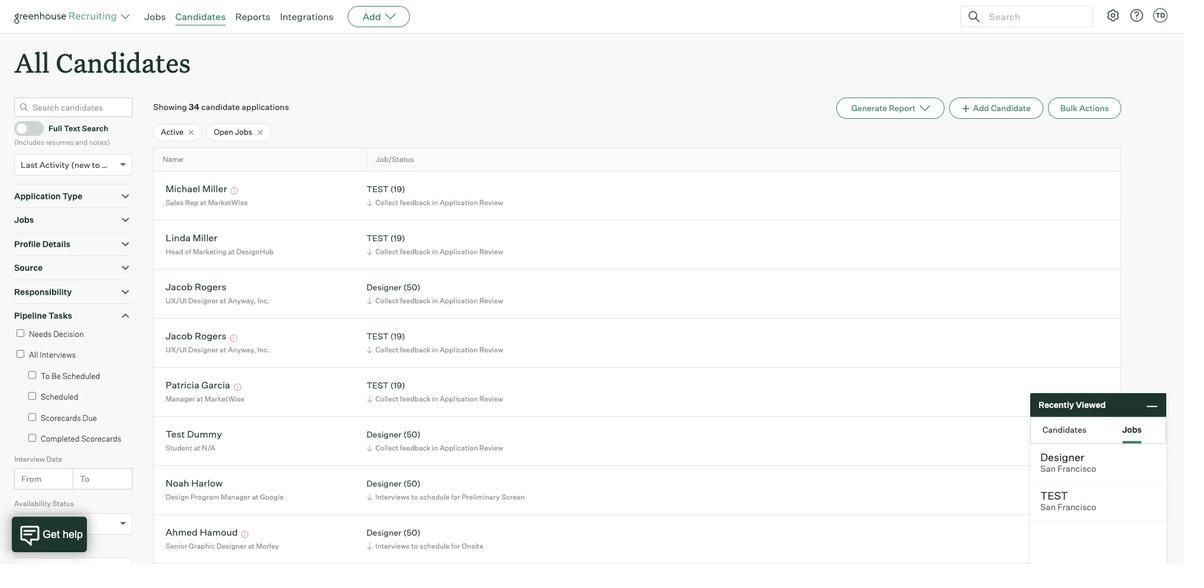 Task type: describe. For each thing, give the bounding box(es) containing it.
patricia garcia has been in application review for more than 5 days image
[[232, 384, 243, 391]]

noah harlow design program manager at google
[[166, 478, 284, 502]]

in for third collect feedback in application review link from the bottom
[[432, 345, 438, 354]]

michael miller
[[166, 183, 227, 195]]

test status
[[14, 544, 52, 553]]

at down jacob rogers
[[220, 345, 226, 354]]

text
[[64, 124, 80, 133]]

add for add
[[363, 11, 381, 22]]

recently
[[1039, 400, 1074, 410]]

test status element
[[14, 543, 133, 564]]

at inside linda miller head of marketing at designhub
[[228, 247, 235, 256]]

open jobs
[[214, 127, 252, 137]]

all interviews
[[29, 350, 76, 360]]

schedule for designer (50) interviews to schedule for onsite
[[420, 542, 450, 551]]

(19) for sales rep at marketwise
[[391, 184, 405, 194]]

add for add candidate
[[973, 103, 989, 113]]

designer (50) interviews to schedule for preliminary screen
[[367, 479, 525, 502]]

showing 34 candidate applications
[[153, 102, 289, 112]]

2 designer (50) collect feedback in application review from the top
[[367, 430, 503, 453]]

report
[[889, 103, 916, 113]]

2 collect feedback in application review link from the top
[[365, 246, 506, 257]]

checkmark image
[[20, 124, 28, 132]]

5 collect from the top
[[375, 395, 399, 403]]

candidates link
[[175, 11, 226, 22]]

feedback for sixth collect feedback in application review link from the bottom of the page
[[400, 198, 431, 207]]

ahmed hamoud has been in onsite for more than 21 days image
[[240, 532, 251, 539]]

linda miller head of marketing at designhub
[[166, 232, 274, 256]]

showing
[[153, 102, 187, 112]]

feedback for second collect feedback in application review link
[[400, 247, 431, 256]]

activity
[[40, 160, 69, 170]]

td button
[[1151, 6, 1170, 25]]

in for second collect feedback in application review link
[[432, 247, 438, 256]]

application type
[[14, 191, 82, 201]]

program
[[191, 493, 219, 502]]

all inside availability status "element"
[[21, 519, 31, 529]]

schedule for designer (50) interviews to schedule for preliminary screen
[[420, 493, 450, 502]]

ux/ui inside jacob rogers ux/ui designer at anyway, inc.
[[166, 296, 187, 305]]

rogers for jacob rogers ux/ui designer at anyway, inc.
[[195, 281, 226, 293]]

francisco for test
[[1058, 502, 1097, 513]]

6 feedback from the top
[[400, 444, 431, 453]]

be
[[51, 371, 61, 381]]

last activity (new to old)
[[21, 160, 117, 170]]

last
[[21, 160, 38, 170]]

integrations link
[[280, 11, 334, 22]]

5 in from the top
[[432, 395, 438, 403]]

jacob for jacob rogers
[[166, 330, 193, 342]]

generate report
[[852, 103, 916, 113]]

greenhouse recruiting image
[[14, 9, 121, 24]]

status for test status
[[30, 544, 52, 553]]

decision
[[53, 329, 84, 339]]

manager inside noah harlow design program manager at google
[[221, 493, 250, 502]]

rep
[[185, 198, 198, 207]]

at inside jacob rogers ux/ui designer at anyway, inc.
[[220, 296, 226, 305]]

test for sales rep at marketwise
[[367, 184, 389, 194]]

at inside noah harlow design program manager at google
[[252, 493, 259, 502]]

jobs link
[[144, 11, 166, 22]]

type
[[62, 191, 82, 201]]

preliminary
[[462, 493, 500, 502]]

1 (50) from the top
[[403, 282, 421, 293]]

student
[[166, 444, 192, 453]]

jacob rogers ux/ui designer at anyway, inc.
[[166, 281, 270, 305]]

5 collect feedback in application review link from the top
[[365, 393, 506, 405]]

patricia garcia
[[166, 379, 230, 391]]

add candidate
[[973, 103, 1031, 113]]

noah harlow link
[[166, 478, 223, 491]]

td button
[[1154, 8, 1168, 22]]

4 review from the top
[[479, 345, 503, 354]]

senior graphic designer at morley
[[166, 542, 279, 551]]

test (19) collect feedback in application review for ux/ui designer at anyway, inc.
[[367, 332, 503, 354]]

(50) for interviews to schedule for preliminary screen
[[403, 479, 421, 489]]

full text search (includes resumes and notes)
[[14, 124, 110, 147]]

6 review from the top
[[479, 444, 503, 453]]

profile details
[[14, 239, 70, 249]]

n/a
[[202, 444, 215, 453]]

noah
[[166, 478, 189, 490]]

to be scheduled
[[41, 371, 100, 381]]

profile
[[14, 239, 40, 249]]

jacob for jacob rogers ux/ui designer at anyway, inc.
[[166, 281, 193, 293]]

michael
[[166, 183, 200, 195]]

bulk
[[1061, 103, 1078, 113]]

1 collect feedback in application review link from the top
[[365, 197, 506, 208]]

All Interviews checkbox
[[17, 350, 24, 358]]

(50) for collect feedback in application review
[[403, 430, 421, 440]]

inc. inside jacob rogers ux/ui designer at anyway, inc.
[[258, 296, 270, 305]]

garcia
[[201, 379, 230, 391]]

to for designer (50) interviews to schedule for preliminary screen
[[411, 493, 418, 502]]

morley
[[256, 542, 279, 551]]

name
[[163, 155, 183, 164]]

job/status
[[376, 155, 414, 164]]

interview
[[14, 455, 45, 464]]

at inside test dummy student at n/a
[[194, 444, 200, 453]]

viewed
[[1076, 400, 1106, 410]]

all for all candidates
[[14, 45, 50, 80]]

feedback for third collect feedback in application review link from the bottom
[[400, 345, 431, 354]]

availability
[[14, 499, 51, 508]]

4 test (19) collect feedback in application review from the top
[[367, 381, 503, 403]]

0 vertical spatial marketwise
[[208, 198, 248, 207]]

ahmed hamoud link
[[166, 527, 238, 540]]

2 ux/ui from the top
[[166, 345, 187, 354]]

patricia garcia link
[[166, 379, 230, 393]]

pipeline
[[14, 311, 47, 321]]

test for dummy
[[166, 429, 185, 440]]

4 collect from the top
[[375, 345, 399, 354]]

patricia
[[166, 379, 199, 391]]

jacob rogers
[[166, 330, 226, 342]]

jacob rogers has been in application review for more than 5 days image
[[228, 335, 239, 342]]

2 jacob rogers link from the top
[[166, 330, 226, 344]]

resumes
[[46, 138, 74, 147]]

(includes
[[14, 138, 44, 147]]

6 in from the top
[[432, 444, 438, 453]]

2 anyway, from the top
[[228, 345, 256, 354]]

bulk actions link
[[1048, 98, 1122, 119]]

Search text field
[[986, 8, 1082, 25]]

design
[[166, 493, 189, 502]]

generate report button
[[837, 98, 945, 119]]

2 review from the top
[[479, 247, 503, 256]]

last activity (new to old) option
[[21, 160, 117, 170]]

test dummy student at n/a
[[166, 429, 222, 453]]

at down ahmed hamoud has been in onsite for more than 21 days icon on the left bottom
[[248, 542, 255, 551]]

notes)
[[89, 138, 110, 147]]

michael miller has been in application review for more than 5 days image
[[229, 188, 240, 195]]

head
[[166, 247, 183, 256]]

pipeline tasks
[[14, 311, 72, 321]]

all candidates
[[14, 45, 191, 80]]

to for last activity (new to old)
[[92, 160, 100, 170]]

marketing
[[193, 247, 227, 256]]

candidate
[[991, 103, 1031, 113]]

miller for michael
[[202, 183, 227, 195]]

full
[[49, 124, 62, 133]]

jobs inside tab list
[[1123, 424, 1142, 435]]

(50) for interviews to schedule for onsite
[[403, 528, 421, 538]]

2 collect from the top
[[375, 247, 399, 256]]



Task type: locate. For each thing, give the bounding box(es) containing it.
ahmed
[[166, 527, 198, 539]]

2 jacob from the top
[[166, 330, 193, 342]]

1 rogers from the top
[[195, 281, 226, 293]]

at left n/a
[[194, 444, 200, 453]]

1 horizontal spatial test
[[166, 429, 185, 440]]

ux/ui
[[166, 296, 187, 305], [166, 345, 187, 354]]

interviews inside designer (50) interviews to schedule for onsite
[[375, 542, 410, 551]]

from
[[21, 474, 42, 484]]

availability status element
[[14, 498, 133, 543]]

2 san from the top
[[1041, 502, 1056, 513]]

designer inside designer (50) interviews to schedule for onsite
[[367, 528, 402, 538]]

1 feedback from the top
[[400, 198, 431, 207]]

0 horizontal spatial status
[[30, 544, 52, 553]]

completed
[[41, 434, 80, 444]]

status for availability status
[[52, 499, 74, 508]]

application
[[14, 191, 61, 201], [440, 198, 478, 207], [440, 247, 478, 256], [440, 296, 478, 305], [440, 345, 478, 354], [440, 395, 478, 403], [440, 444, 478, 453]]

anyway, down "jacob rogers has been in application review for more than 5 days" icon
[[228, 345, 256, 354]]

tab list containing candidates
[[1031, 418, 1166, 444]]

1 vertical spatial rogers
[[195, 330, 226, 342]]

responsibility
[[14, 287, 72, 297]]

scheduled right 'be'
[[62, 371, 100, 381]]

1 vertical spatial all
[[29, 350, 38, 360]]

1 vertical spatial san
[[1041, 502, 1056, 513]]

scorecards down "due"
[[81, 434, 121, 444]]

jacob rogers link up ux/ui designer at anyway, inc.
[[166, 330, 226, 344]]

1 in from the top
[[432, 198, 438, 207]]

0 vertical spatial jacob rogers link
[[166, 281, 226, 295]]

reports
[[235, 11, 271, 22]]

francisco for designer
[[1058, 464, 1097, 474]]

interviews for designer (50) interviews to schedule for onsite
[[375, 542, 410, 551]]

5 review from the top
[[479, 395, 503, 403]]

0 vertical spatial scorecards
[[41, 413, 81, 423]]

open
[[214, 127, 233, 137]]

1 horizontal spatial add
[[973, 103, 989, 113]]

interviews to schedule for preliminary screen link
[[365, 492, 528, 503]]

1 vertical spatial for
[[451, 542, 460, 551]]

Search candidates field
[[14, 98, 133, 117]]

0 vertical spatial add
[[363, 11, 381, 22]]

jacob down head
[[166, 281, 193, 293]]

candidates inside tab list
[[1043, 424, 1087, 435]]

senior
[[166, 542, 187, 551]]

4 (19) from the top
[[391, 381, 405, 391]]

schedule up designer (50) interviews to schedule for onsite
[[420, 493, 450, 502]]

sales rep at marketwise
[[166, 198, 248, 207]]

to for designer (50) interviews to schedule for onsite
[[411, 542, 418, 551]]

0 vertical spatial jacob
[[166, 281, 193, 293]]

1 for from the top
[[451, 493, 460, 502]]

graphic
[[189, 542, 215, 551]]

1 vertical spatial to
[[411, 493, 418, 502]]

2 vertical spatial interviews
[[375, 542, 410, 551]]

1 schedule from the top
[[420, 493, 450, 502]]

test inside test dummy student at n/a
[[166, 429, 185, 440]]

2 for from the top
[[451, 542, 460, 551]]

1 inc. from the top
[[258, 296, 270, 305]]

miller up the sales rep at marketwise
[[202, 183, 227, 195]]

test san francisco
[[1041, 489, 1097, 513]]

1 vertical spatial jacob rogers link
[[166, 330, 226, 344]]

1 vertical spatial add
[[973, 103, 989, 113]]

recently viewed
[[1039, 400, 1106, 410]]

1 horizontal spatial manager
[[221, 493, 250, 502]]

to inside designer (50) interviews to schedule for onsite
[[411, 542, 418, 551]]

interviews to schedule for onsite link
[[365, 541, 487, 552]]

0 vertical spatial schedule
[[420, 493, 450, 502]]

ux/ui up jacob rogers
[[166, 296, 187, 305]]

2 vertical spatial all
[[21, 519, 31, 529]]

san
[[1041, 464, 1056, 474], [1041, 502, 1056, 513]]

manager
[[166, 395, 195, 403], [221, 493, 250, 502]]

ahmed hamoud
[[166, 527, 238, 539]]

add inside popup button
[[363, 11, 381, 22]]

manager down patricia
[[166, 395, 195, 403]]

san inside test san francisco
[[1041, 502, 1056, 513]]

3 (50) from the top
[[403, 479, 421, 489]]

to left 'be'
[[41, 371, 50, 381]]

6 collect from the top
[[375, 444, 399, 453]]

to left old)
[[92, 160, 100, 170]]

0 vertical spatial scheduled
[[62, 371, 100, 381]]

test down availability
[[14, 544, 29, 553]]

all for all interviews
[[29, 350, 38, 360]]

collect feedback in application review link
[[365, 197, 506, 208], [365, 246, 506, 257], [365, 295, 506, 306], [365, 344, 506, 356], [365, 393, 506, 405], [365, 442, 506, 454]]

1 vertical spatial test
[[14, 544, 29, 553]]

all right all interviews option
[[29, 350, 38, 360]]

0 horizontal spatial manager
[[166, 395, 195, 403]]

(new
[[71, 160, 90, 170]]

jacob up ux/ui designer at anyway, inc.
[[166, 330, 193, 342]]

to down completed scorecards at the bottom left
[[80, 474, 90, 484]]

1 horizontal spatial to
[[80, 474, 90, 484]]

0 vertical spatial ux/ui
[[166, 296, 187, 305]]

1 jacob rogers link from the top
[[166, 281, 226, 295]]

and
[[75, 138, 88, 147]]

0 vertical spatial rogers
[[195, 281, 226, 293]]

in for third collect feedback in application review link from the top
[[432, 296, 438, 305]]

to up designer (50) interviews to schedule for onsite
[[411, 493, 418, 502]]

1 vertical spatial francisco
[[1058, 502, 1097, 513]]

2 test (19) collect feedback in application review from the top
[[367, 233, 503, 256]]

0 vertical spatial status
[[52, 499, 74, 508]]

san down designer san francisco
[[1041, 502, 1056, 513]]

0 horizontal spatial test
[[14, 544, 29, 553]]

candidates right jobs link
[[175, 11, 226, 22]]

francisco down designer san francisco
[[1058, 502, 1097, 513]]

add candidate link
[[950, 98, 1043, 119]]

1 review from the top
[[479, 198, 503, 207]]

tab list
[[1031, 418, 1166, 444]]

0 vertical spatial test
[[166, 429, 185, 440]]

rogers inside jacob rogers ux/ui designer at anyway, inc.
[[195, 281, 226, 293]]

feedback
[[400, 198, 431, 207], [400, 247, 431, 256], [400, 296, 431, 305], [400, 345, 431, 354], [400, 395, 431, 403], [400, 444, 431, 453]]

2 in from the top
[[432, 247, 438, 256]]

applications
[[242, 102, 289, 112]]

1 vertical spatial marketwise
[[205, 395, 245, 403]]

1 vertical spatial status
[[30, 544, 52, 553]]

2 (19) from the top
[[391, 233, 405, 243]]

0 vertical spatial to
[[41, 371, 50, 381]]

san for test
[[1041, 502, 1056, 513]]

(50) inside designer (50) interviews to schedule for onsite
[[403, 528, 421, 538]]

0 vertical spatial interviews
[[40, 350, 76, 360]]

scheduled
[[62, 371, 100, 381], [41, 392, 78, 402]]

designer inside jacob rogers ux/ui designer at anyway, inc.
[[188, 296, 218, 305]]

jacob inside jacob rogers ux/ui designer at anyway, inc.
[[166, 281, 193, 293]]

of
[[185, 247, 191, 256]]

test
[[166, 429, 185, 440], [14, 544, 29, 553]]

3 in from the top
[[432, 296, 438, 305]]

all down greenhouse recruiting image
[[14, 45, 50, 80]]

interviews inside the designer (50) interviews to schedule for preliminary screen
[[375, 493, 410, 502]]

designer inside designer san francisco
[[1041, 451, 1085, 464]]

integrations
[[280, 11, 334, 22]]

sales
[[166, 198, 184, 207]]

at left google
[[252, 493, 259, 502]]

test for ux/ui designer at anyway, inc.
[[367, 332, 389, 342]]

1 francisco from the top
[[1058, 464, 1097, 474]]

feedback for third collect feedback in application review link from the top
[[400, 296, 431, 305]]

hamoud
[[200, 527, 238, 539]]

1 vertical spatial interviews
[[375, 493, 410, 502]]

at up jacob rogers
[[220, 296, 226, 305]]

francisco inside designer san francisco
[[1058, 464, 1097, 474]]

search
[[82, 124, 108, 133]]

interview date
[[14, 455, 62, 464]]

miller for linda
[[193, 232, 218, 244]]

0 vertical spatial designer (50) collect feedback in application review
[[367, 282, 503, 305]]

rogers
[[195, 281, 226, 293], [195, 330, 226, 342]]

for for designer (50) interviews to schedule for preliminary screen
[[451, 493, 460, 502]]

manager at marketwise
[[166, 395, 245, 403]]

0 vertical spatial candidates
[[175, 11, 226, 22]]

0 vertical spatial miller
[[202, 183, 227, 195]]

1 designer (50) collect feedback in application review from the top
[[367, 282, 503, 305]]

francisco up test san francisco
[[1058, 464, 1097, 474]]

Scorecards Due checkbox
[[28, 413, 36, 421]]

2 feedback from the top
[[400, 247, 431, 256]]

0 horizontal spatial to
[[41, 371, 50, 381]]

google
[[260, 493, 284, 502]]

inc.
[[258, 296, 270, 305], [258, 345, 270, 354]]

to for to
[[80, 474, 90, 484]]

scorecards due
[[41, 413, 97, 423]]

5 feedback from the top
[[400, 395, 431, 403]]

1 anyway, from the top
[[228, 296, 256, 305]]

(19) for ux/ui designer at anyway, inc.
[[391, 332, 405, 342]]

details
[[42, 239, 70, 249]]

1 vertical spatial scheduled
[[41, 392, 78, 402]]

1 vertical spatial manager
[[221, 493, 250, 502]]

2 rogers from the top
[[195, 330, 226, 342]]

0 vertical spatial for
[[451, 493, 460, 502]]

1 vertical spatial inc.
[[258, 345, 270, 354]]

2 inc. from the top
[[258, 345, 270, 354]]

in for sixth collect feedback in application review link from the bottom of the page
[[432, 198, 438, 207]]

3 review from the top
[[479, 296, 503, 305]]

old)
[[102, 160, 117, 170]]

to
[[41, 371, 50, 381], [80, 474, 90, 484]]

add button
[[348, 6, 410, 27]]

test (19) collect feedback in application review for sales rep at marketwise
[[367, 184, 503, 207]]

scorecards up completed
[[41, 413, 81, 423]]

status inside "element"
[[52, 499, 74, 508]]

1 vertical spatial jacob
[[166, 330, 193, 342]]

linda
[[166, 232, 191, 244]]

td
[[1156, 11, 1166, 20]]

4 (50) from the top
[[403, 528, 421, 538]]

2 francisco from the top
[[1058, 502, 1097, 513]]

schedule inside the designer (50) interviews to schedule for preliminary screen
[[420, 493, 450, 502]]

schedule inside designer (50) interviews to schedule for onsite
[[420, 542, 450, 551]]

1 vertical spatial schedule
[[420, 542, 450, 551]]

to inside the designer (50) interviews to schedule for preliminary screen
[[411, 493, 418, 502]]

test for head of marketing at designhub
[[367, 233, 389, 243]]

designhub
[[236, 247, 274, 256]]

3 (19) from the top
[[391, 332, 405, 342]]

miller up marketing
[[193, 232, 218, 244]]

1 (19) from the top
[[391, 184, 405, 194]]

4 collect feedback in application review link from the top
[[365, 344, 506, 356]]

san inside designer san francisco
[[1041, 464, 1056, 474]]

manager right program on the left bottom of page
[[221, 493, 250, 502]]

tasks
[[49, 311, 72, 321]]

1 collect from the top
[[375, 198, 399, 207]]

0 vertical spatial san
[[1041, 464, 1056, 474]]

designer
[[367, 282, 402, 293], [188, 296, 218, 305], [188, 345, 218, 354], [367, 430, 402, 440], [1041, 451, 1085, 464], [367, 479, 402, 489], [367, 528, 402, 538], [217, 542, 247, 551]]

in
[[432, 198, 438, 207], [432, 247, 438, 256], [432, 296, 438, 305], [432, 345, 438, 354], [432, 395, 438, 403], [432, 444, 438, 453]]

at right rep
[[200, 198, 207, 207]]

candidate
[[201, 102, 240, 112]]

marketwise down the michael miller has been in application review for more than 5 days icon
[[208, 198, 248, 207]]

test inside test san francisco
[[1041, 489, 1068, 502]]

0 horizontal spatial add
[[363, 11, 381, 22]]

rogers for jacob rogers
[[195, 330, 226, 342]]

0 vertical spatial all
[[14, 45, 50, 80]]

actions
[[1080, 103, 1109, 113]]

availability status
[[14, 499, 74, 508]]

6 collect feedback in application review link from the top
[[365, 442, 506, 454]]

2 vertical spatial candidates
[[1043, 424, 1087, 435]]

4 feedback from the top
[[400, 345, 431, 354]]

1 san from the top
[[1041, 464, 1056, 474]]

bulk actions
[[1061, 103, 1109, 113]]

for left preliminary
[[451, 493, 460, 502]]

needs decision
[[29, 329, 84, 339]]

rogers down marketing
[[195, 281, 226, 293]]

1 vertical spatial miller
[[193, 232, 218, 244]]

2 vertical spatial to
[[411, 542, 418, 551]]

(50) inside the designer (50) interviews to schedule for preliminary screen
[[403, 479, 421, 489]]

To Be Scheduled checkbox
[[28, 371, 36, 379]]

3 collect from the top
[[375, 296, 399, 305]]

due
[[83, 413, 97, 423]]

at right marketing
[[228, 247, 235, 256]]

configure image
[[1106, 8, 1121, 22]]

test for status
[[14, 544, 29, 553]]

interviews for designer (50) interviews to schedule for preliminary screen
[[375, 493, 410, 502]]

all
[[14, 45, 50, 80], [29, 350, 38, 360], [21, 519, 31, 529]]

1 vertical spatial ux/ui
[[166, 345, 187, 354]]

4 in from the top
[[432, 345, 438, 354]]

1 jacob from the top
[[166, 281, 193, 293]]

all down availability
[[21, 519, 31, 529]]

1 vertical spatial anyway,
[[228, 345, 256, 354]]

marketwise down garcia
[[205, 395, 245, 403]]

for for designer (50) interviews to schedule for onsite
[[451, 542, 460, 551]]

designer inside the designer (50) interviews to schedule for preliminary screen
[[367, 479, 402, 489]]

1 ux/ui from the top
[[166, 296, 187, 305]]

reports link
[[235, 11, 271, 22]]

1 vertical spatial scorecards
[[81, 434, 121, 444]]

1 horizontal spatial status
[[52, 499, 74, 508]]

harlow
[[191, 478, 223, 490]]

add
[[363, 11, 381, 22], [973, 103, 989, 113]]

status right availability
[[52, 499, 74, 508]]

to for to be scheduled
[[41, 371, 50, 381]]

0 vertical spatial inc.
[[258, 296, 270, 305]]

0 vertical spatial manager
[[166, 395, 195, 403]]

1 horizontal spatial scorecards
[[81, 434, 121, 444]]

(19) for head of marketing at designhub
[[391, 233, 405, 243]]

to
[[92, 160, 100, 170], [411, 493, 418, 502], [411, 542, 418, 551]]

ux/ui down jacob rogers
[[166, 345, 187, 354]]

san for designer
[[1041, 464, 1056, 474]]

status down availability status "element"
[[30, 544, 52, 553]]

3 test (19) collect feedback in application review from the top
[[367, 332, 503, 354]]

schedule left onsite
[[420, 542, 450, 551]]

Completed Scorecards checkbox
[[28, 434, 36, 442]]

at down the patricia garcia link
[[197, 395, 203, 403]]

anyway, inside jacob rogers ux/ui designer at anyway, inc.
[[228, 296, 256, 305]]

test (19) collect feedback in application review
[[367, 184, 503, 207], [367, 233, 503, 256], [367, 332, 503, 354], [367, 381, 503, 403]]

for inside designer (50) interviews to schedule for onsite
[[451, 542, 460, 551]]

Needs Decision checkbox
[[17, 329, 24, 337]]

2 schedule from the top
[[420, 542, 450, 551]]

(19)
[[391, 184, 405, 194], [391, 233, 405, 243], [391, 332, 405, 342], [391, 381, 405, 391]]

0 vertical spatial francisco
[[1058, 464, 1097, 474]]

san up test san francisco
[[1041, 464, 1056, 474]]

1 test (19) collect feedback in application review from the top
[[367, 184, 503, 207]]

0 vertical spatial to
[[92, 160, 100, 170]]

designer (50) collect feedback in application review
[[367, 282, 503, 305], [367, 430, 503, 453]]

active
[[161, 127, 184, 137]]

anyway, up "jacob rogers has been in application review for more than 5 days" icon
[[228, 296, 256, 305]]

3 feedback from the top
[[400, 296, 431, 305]]

1 vertical spatial to
[[80, 474, 90, 484]]

for left onsite
[[451, 542, 460, 551]]

Scheduled checkbox
[[28, 392, 36, 400]]

rogers up ux/ui designer at anyway, inc.
[[195, 330, 226, 342]]

0 horizontal spatial scorecards
[[41, 413, 81, 423]]

2 (50) from the top
[[403, 430, 421, 440]]

candidates down recently viewed on the right
[[1043, 424, 1087, 435]]

0 vertical spatial anyway,
[[228, 296, 256, 305]]

completed scorecards
[[41, 434, 121, 444]]

needs
[[29, 329, 52, 339]]

for inside the designer (50) interviews to schedule for preliminary screen
[[451, 493, 460, 502]]

3 collect feedback in application review link from the top
[[365, 295, 506, 306]]

scheduled down 'be'
[[41, 392, 78, 402]]

test up student
[[166, 429, 185, 440]]

34
[[189, 102, 200, 112]]

test (19) collect feedback in application review for head of marketing at designhub
[[367, 233, 503, 256]]

candidate reports are now available! apply filters and select "view in app" element
[[837, 98, 945, 119]]

francisco inside test san francisco
[[1058, 502, 1097, 513]]

test dummy link
[[166, 429, 222, 442]]

1 vertical spatial designer (50) collect feedback in application review
[[367, 430, 503, 453]]

to left onsite
[[411, 542, 418, 551]]

dummy
[[187, 429, 222, 440]]

jobs
[[144, 11, 166, 22], [235, 127, 252, 137], [14, 215, 34, 225], [1123, 424, 1142, 435]]

scorecards
[[41, 413, 81, 423], [81, 434, 121, 444]]

miller inside linda miller head of marketing at designhub
[[193, 232, 218, 244]]

generate
[[852, 103, 887, 113]]

jacob rogers link down of
[[166, 281, 226, 295]]

1 vertical spatial candidates
[[56, 45, 191, 80]]

candidates down jobs link
[[56, 45, 191, 80]]



Task type: vqa. For each thing, say whether or not it's contained in the screenshot.
topmost Templates
no



